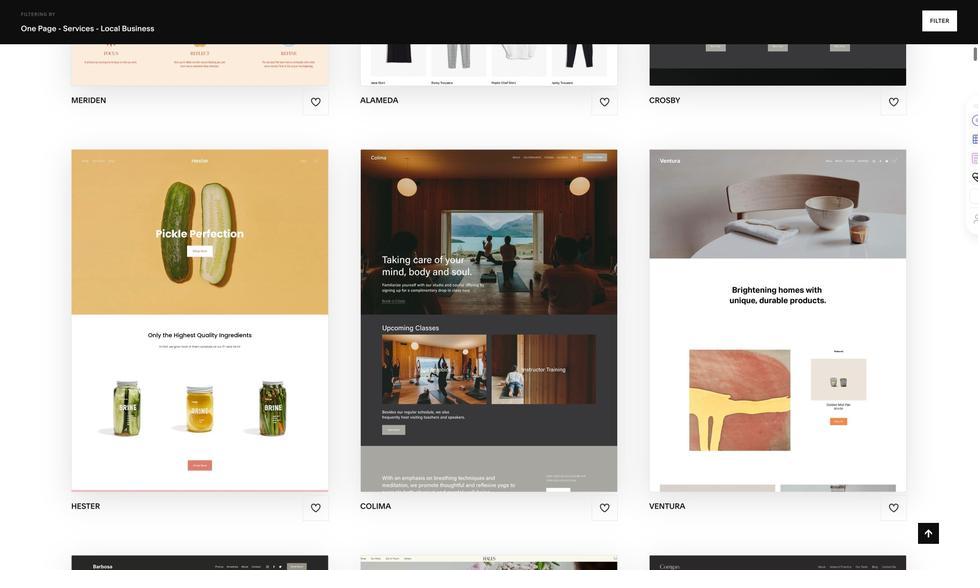Task type: describe. For each thing, give the bounding box(es) containing it.
crosby image
[[650, 0, 907, 86]]

alameda image
[[361, 0, 618, 86]]

back to top image
[[924, 529, 935, 539]]

hales image
[[361, 556, 618, 571]]

meriden image
[[72, 0, 329, 86]]

corrigan image
[[650, 556, 907, 571]]

hester image
[[72, 150, 329, 492]]

colima image
[[361, 150, 618, 492]]

add alameda to your favorites list image
[[600, 97, 611, 107]]



Task type: vqa. For each thing, say whether or not it's contained in the screenshot.
"ADD CROSBY TO YOUR FAVORITES LIST" image
yes



Task type: locate. For each thing, give the bounding box(es) containing it.
barbosa image
[[72, 556, 329, 571]]

add crosby to your favorites list image
[[889, 97, 900, 107]]

ventura image
[[650, 150, 907, 492]]

add hester to your favorites list image
[[311, 503, 321, 514]]

add colima to your favorites list image
[[600, 503, 611, 514]]

add meriden to your favorites list image
[[311, 97, 321, 107]]



